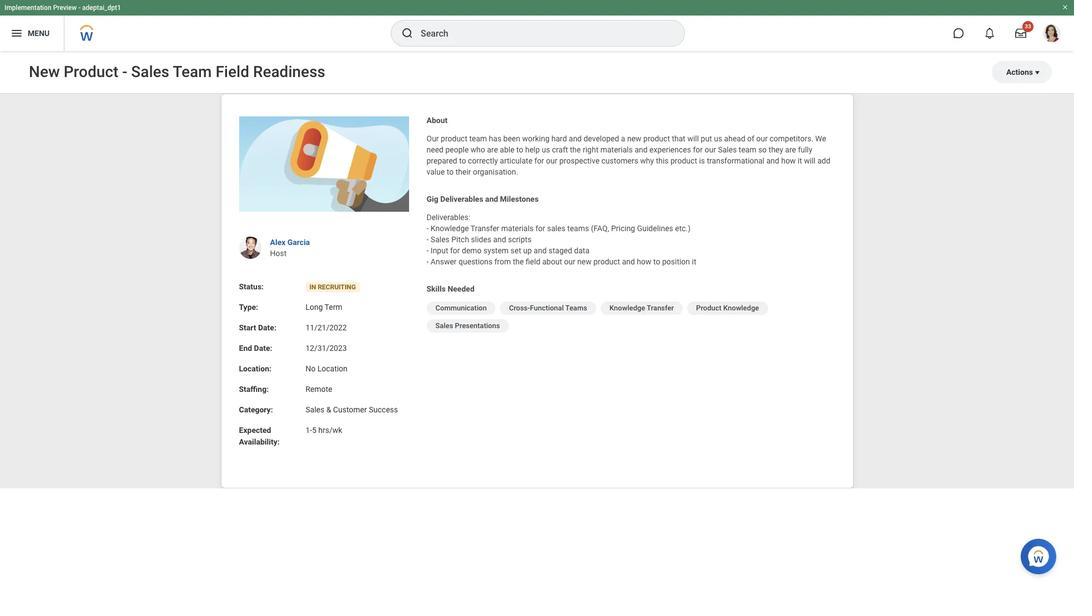 Task type: locate. For each thing, give the bounding box(es) containing it.
new
[[627, 134, 641, 143], [577, 258, 592, 266]]

sales up input
[[431, 235, 450, 244]]

start date:
[[239, 324, 276, 333]]

search image
[[401, 27, 414, 40]]

1 vertical spatial team
[[739, 145, 756, 154]]

the inside our product team has been working hard and developed a new product that will put us ahead of our competitors. we need people who are able to help us craft the right materials and experiences for our sales team so they are fully prepared to correctly articulate for our prospective customers why this product is transformational and how it will add value to their organisation.
[[570, 145, 581, 154]]

1 vertical spatial materials
[[501, 224, 534, 233]]

for left sales at right top
[[536, 224, 545, 233]]

0 horizontal spatial materials
[[501, 224, 534, 233]]

new down data
[[577, 258, 592, 266]]

able
[[500, 145, 515, 154]]

end
[[239, 344, 252, 353]]

new inside our product team has been working hard and developed a new product that will put us ahead of our competitors. we need people who are able to help us craft the right materials and experiences for our sales team so they are fully prepared to correctly articulate for our prospective customers why this product is transformational and how it will add value to their organisation.
[[627, 134, 641, 143]]

0 horizontal spatial it
[[692, 258, 696, 266]]

0 vertical spatial the
[[570, 145, 581, 154]]

in
[[309, 284, 316, 291]]

actions button
[[992, 61, 1052, 83]]

field
[[526, 258, 540, 266]]

close environment banner image
[[1062, 4, 1069, 11]]

0 horizontal spatial will
[[687, 134, 699, 143]]

Search Workday  search field
[[421, 21, 662, 46]]

1 vertical spatial date:
[[254, 344, 272, 353]]

status:
[[239, 283, 264, 291]]

for down help
[[534, 157, 544, 165]]

it inside the 'deliverables: - knowledge transfer materials for sales teams (faq, pricing guidelines etc.) - sales pitch slides and scripts - input for demo system set up and staged data - answer questions from the field about our new product and how to position it'
[[692, 258, 696, 266]]

and
[[569, 134, 582, 143], [635, 145, 648, 154], [766, 157, 779, 165], [485, 195, 498, 204], [493, 235, 506, 244], [534, 246, 547, 255], [622, 258, 635, 266]]

1 vertical spatial the
[[513, 258, 524, 266]]

skills needed
[[427, 285, 474, 294]]

sales down ahead
[[718, 145, 737, 154]]

1 horizontal spatial it
[[798, 157, 802, 165]]

date: right start
[[258, 324, 276, 333]]

1 horizontal spatial new
[[627, 134, 641, 143]]

0 horizontal spatial are
[[487, 145, 498, 154]]

it inside our product team has been working hard and developed a new product that will put us ahead of our competitors. we need people who are able to help us craft the right materials and experiences for our sales team so they are fully prepared to correctly articulate for our prospective customers why this product is transformational and how it will add value to their organisation.
[[798, 157, 802, 165]]

how down they
[[781, 157, 796, 165]]

&
[[326, 406, 331, 415]]

are down competitors.
[[785, 145, 796, 154]]

it down fully
[[798, 157, 802, 165]]

1 horizontal spatial how
[[781, 157, 796, 165]]

customer
[[333, 406, 367, 415]]

for down pitch
[[450, 246, 460, 255]]

long term
[[306, 303, 342, 312]]

etc.)
[[675, 224, 691, 233]]

justify image
[[10, 27, 23, 40]]

team down "of"
[[739, 145, 756, 154]]

0 horizontal spatial transfer
[[471, 224, 499, 233]]

1 vertical spatial new
[[577, 258, 592, 266]]

knowledge
[[431, 224, 469, 233], [609, 304, 645, 313], [723, 304, 759, 313]]

0 vertical spatial team
[[469, 134, 487, 143]]

our down craft
[[546, 157, 557, 165]]

how
[[781, 157, 796, 165], [637, 258, 651, 266]]

materials up customers
[[600, 145, 633, 154]]

deliverables:
[[427, 213, 470, 222]]

prepared
[[427, 157, 457, 165]]

us
[[714, 134, 722, 143], [542, 145, 550, 154]]

are down has
[[487, 145, 498, 154]]

system
[[484, 246, 509, 255]]

0 vertical spatial how
[[781, 157, 796, 165]]

pricing
[[611, 224, 635, 233]]

0 vertical spatial it
[[798, 157, 802, 165]]

communication
[[435, 304, 487, 313]]

date: right end
[[254, 344, 272, 353]]

1 vertical spatial will
[[804, 157, 816, 165]]

transfer left product
[[647, 304, 674, 313]]

the up prospective
[[570, 145, 581, 154]]

12/31/2023
[[306, 344, 347, 353]]

will down fully
[[804, 157, 816, 165]]

they
[[769, 145, 783, 154]]

0 vertical spatial us
[[714, 134, 722, 143]]

alex garcia link
[[270, 238, 310, 247]]

0 vertical spatial materials
[[600, 145, 633, 154]]

the down set
[[513, 258, 524, 266]]

0 vertical spatial new
[[627, 134, 641, 143]]

how left the position at the right top
[[637, 258, 651, 266]]

1 horizontal spatial are
[[785, 145, 796, 154]]

product down (faq,
[[594, 258, 620, 266]]

it right the position at the right top
[[692, 258, 696, 266]]

transfer up slides at the left top
[[471, 224, 499, 233]]

the
[[570, 145, 581, 154], [513, 258, 524, 266]]

ahead
[[724, 134, 745, 143]]

knowledge right product
[[723, 304, 759, 313]]

- inside the 'menu' banner
[[78, 4, 81, 12]]

our down staged
[[564, 258, 575, 266]]

end date:
[[239, 344, 272, 353]]

our down "put"
[[705, 145, 716, 154]]

materials
[[600, 145, 633, 154], [501, 224, 534, 233]]

will
[[687, 134, 699, 143], [804, 157, 816, 165]]

deliverables: - knowledge transfer materials for sales teams (faq, pricing guidelines etc.) - sales pitch slides and scripts - input for demo system set up and staged data - answer questions from the field about our new product and how to position it
[[427, 213, 696, 266]]

location:
[[239, 365, 271, 374]]

craft
[[552, 145, 568, 154]]

to inside the 'deliverables: - knowledge transfer materials for sales teams (faq, pricing guidelines etc.) - sales pitch slides and scripts - input for demo system set up and staged data - answer questions from the field about our new product and how to position it'
[[653, 258, 660, 266]]

1 vertical spatial transfer
[[647, 304, 674, 313]]

data
[[574, 246, 590, 255]]

cross-functional teams
[[509, 304, 587, 313]]

it
[[798, 157, 802, 165], [692, 258, 696, 266]]

date:
[[258, 324, 276, 333], [254, 344, 272, 353]]

long
[[306, 303, 323, 312]]

us right "put"
[[714, 134, 722, 143]]

0 horizontal spatial the
[[513, 258, 524, 266]]

transfer
[[471, 224, 499, 233], [647, 304, 674, 313]]

that
[[672, 134, 686, 143]]

0 vertical spatial date:
[[258, 324, 276, 333]]

materials up scripts
[[501, 224, 534, 233]]

to left their
[[447, 168, 454, 177]]

alex garcia host
[[270, 238, 310, 258]]

profile logan mcneil image
[[1043, 24, 1061, 44]]

knowledge down deliverables:
[[431, 224, 469, 233]]

0 horizontal spatial new
[[577, 258, 592, 266]]

and up why
[[635, 145, 648, 154]]

0 horizontal spatial how
[[637, 258, 651, 266]]

0 vertical spatial transfer
[[471, 224, 499, 233]]

to left the position at the right top
[[653, 258, 660, 266]]

new right a
[[627, 134, 641, 143]]

sales inside our product team has been working hard and developed a new product that will put us ahead of our competitors. we need people who are able to help us craft the right materials and experiences for our sales team so they are fully prepared to correctly articulate for our prospective customers why this product is transformational and how it will add value to their organisation.
[[718, 145, 737, 154]]

knowledge right teams
[[609, 304, 645, 313]]

-
[[78, 4, 81, 12], [427, 224, 429, 233], [427, 235, 429, 244], [427, 246, 429, 255], [427, 258, 429, 266]]

1 vertical spatial it
[[692, 258, 696, 266]]

to up the articulate in the top left of the page
[[516, 145, 523, 154]]

team up who
[[469, 134, 487, 143]]

been
[[503, 134, 520, 143]]

sales
[[718, 145, 737, 154], [431, 235, 450, 244], [435, 322, 453, 330], [306, 406, 324, 415]]

we
[[815, 134, 826, 143]]

product
[[441, 134, 467, 143], [643, 134, 670, 143], [671, 157, 697, 165], [594, 258, 620, 266]]

hard
[[551, 134, 567, 143]]

pitch
[[451, 235, 469, 244]]

for
[[693, 145, 703, 154], [534, 157, 544, 165], [536, 224, 545, 233], [450, 246, 460, 255]]

1 horizontal spatial the
[[570, 145, 581, 154]]

us right help
[[542, 145, 550, 154]]

0 vertical spatial will
[[687, 134, 699, 143]]

staged
[[549, 246, 572, 255]]

our product team has been working hard and developed a new product that will put us ahead of our competitors. we need people who are able to help us craft the right materials and experiences for our sales team so they are fully prepared to correctly articulate for our prospective customers why this product is transformational and how it will add value to their organisation.
[[427, 134, 832, 177]]

1 vertical spatial us
[[542, 145, 550, 154]]

0 horizontal spatial us
[[542, 145, 550, 154]]

will left "put"
[[687, 134, 699, 143]]

experiences
[[650, 145, 691, 154]]

this
[[656, 157, 669, 165]]

materials inside our product team has been working hard and developed a new product that will put us ahead of our competitors. we need people who are able to help us craft the right materials and experiences for our sales team so they are fully prepared to correctly articulate for our prospective customers why this product is transformational and how it will add value to their organisation.
[[600, 145, 633, 154]]

fully
[[798, 145, 812, 154]]

team
[[469, 134, 487, 143], [739, 145, 756, 154]]

add
[[818, 157, 831, 165]]

1 horizontal spatial materials
[[600, 145, 633, 154]]

teams
[[565, 304, 587, 313]]

menu banner
[[0, 0, 1074, 51]]

1 vertical spatial how
[[637, 258, 651, 266]]

inbox large image
[[1015, 28, 1026, 39]]

0 horizontal spatial knowledge
[[431, 224, 469, 233]]

sales left &
[[306, 406, 324, 415]]

are
[[487, 145, 498, 154], [785, 145, 796, 154]]

implementation
[[4, 4, 51, 12]]

gig
[[427, 195, 438, 204]]

product
[[696, 304, 722, 313]]



Task type: describe. For each thing, give the bounding box(es) containing it.
their
[[456, 168, 471, 177]]

slides
[[471, 235, 491, 244]]

questions
[[459, 258, 493, 266]]

transfer inside the 'deliverables: - knowledge transfer materials for sales teams (faq, pricing guidelines etc.) - sales pitch slides and scripts - input for demo system set up and staged data - answer questions from the field about our new product and how to position it'
[[471, 224, 499, 233]]

of
[[747, 134, 754, 143]]

people
[[445, 145, 469, 154]]

sales inside the 'deliverables: - knowledge transfer materials for sales teams (faq, pricing guidelines etc.) - sales pitch slides and scripts - input for demo system set up and staged data - answer questions from the field about our new product and how to position it'
[[431, 235, 450, 244]]

staffing:
[[239, 385, 269, 394]]

1 horizontal spatial team
[[739, 145, 756, 154]]

help
[[525, 145, 540, 154]]

and right up
[[534, 246, 547, 255]]

product up people
[[441, 134, 467, 143]]

product knowledge
[[696, 304, 759, 313]]

a
[[621, 134, 625, 143]]

2 horizontal spatial knowledge
[[723, 304, 759, 313]]

type:
[[239, 303, 258, 312]]

term
[[325, 303, 342, 312]]

33
[[1025, 23, 1031, 29]]

implementation preview -   adeptai_dpt1
[[4, 4, 121, 12]]

sales & customer success
[[306, 406, 398, 415]]

so
[[758, 145, 767, 154]]

guidelines
[[637, 224, 673, 233]]

no
[[306, 365, 316, 374]]

how inside the 'deliverables: - knowledge transfer materials for sales teams (faq, pricing guidelines etc.) - sales pitch slides and scripts - input for demo system set up and staged data - answer questions from the field about our new product and how to position it'
[[637, 258, 651, 266]]

deliverables
[[440, 195, 483, 204]]

our
[[427, 134, 439, 143]]

menu
[[28, 29, 50, 38]]

right
[[583, 145, 599, 154]]

and down the pricing
[[622, 258, 635, 266]]

transformational
[[707, 157, 765, 165]]

materials inside the 'deliverables: - knowledge transfer materials for sales teams (faq, pricing guidelines etc.) - sales pitch slides and scripts - input for demo system set up and staged data - answer questions from the field about our new product and how to position it'
[[501, 224, 534, 233]]

from
[[494, 258, 511, 266]]

milestones
[[500, 195, 539, 204]]

skills
[[427, 285, 446, 294]]

and down they
[[766, 157, 779, 165]]

up
[[523, 246, 532, 255]]

developed
[[584, 134, 619, 143]]

adeptai_dpt1
[[82, 4, 121, 12]]

date: for start date:
[[258, 324, 276, 333]]

1 horizontal spatial us
[[714, 134, 722, 143]]

(faq,
[[591, 224, 609, 233]]

location
[[317, 365, 348, 374]]

caret down image
[[1033, 68, 1042, 77]]

our inside the 'deliverables: - knowledge transfer materials for sales teams (faq, pricing guidelines etc.) - sales pitch slides and scripts - input for demo system set up and staged data - answer questions from the field about our new product and how to position it'
[[564, 258, 575, 266]]

availability:
[[239, 438, 280, 447]]

set
[[511, 246, 521, 255]]

knowledge transfer
[[609, 304, 674, 313]]

cross-
[[509, 304, 530, 313]]

recruiting
[[318, 284, 356, 291]]

answer
[[431, 258, 457, 266]]

sales presentations
[[435, 322, 500, 330]]

scripts
[[508, 235, 532, 244]]

garcia
[[287, 238, 310, 247]]

product inside the 'deliverables: - knowledge transfer materials for sales teams (faq, pricing guidelines etc.) - sales pitch slides and scripts - input for demo system set up and staged data - answer questions from the field about our new product and how to position it'
[[594, 258, 620, 266]]

has
[[489, 134, 501, 143]]

33 button
[[1009, 21, 1034, 46]]

1 horizontal spatial knowledge
[[609, 304, 645, 313]]

need
[[427, 145, 444, 154]]

start
[[239, 324, 256, 333]]

1 horizontal spatial will
[[804, 157, 816, 165]]

demo
[[462, 246, 482, 255]]

product up 'experiences' on the top of page
[[643, 134, 670, 143]]

why
[[640, 157, 654, 165]]

and right hard
[[569, 134, 582, 143]]

expected
[[239, 426, 271, 435]]

sales down the communication at the bottom of the page
[[435, 322, 453, 330]]

functional
[[530, 304, 564, 313]]

to up their
[[459, 157, 466, 165]]

teams
[[567, 224, 589, 233]]

expected availability:
[[239, 426, 280, 447]]

11/21/2022
[[306, 324, 347, 333]]

1-5 hrs/wk
[[306, 426, 342, 435]]

and down organisation.
[[485, 195, 498, 204]]

our up the so
[[756, 134, 768, 143]]

about
[[542, 258, 562, 266]]

menu button
[[0, 16, 64, 51]]

for up is
[[693, 145, 703, 154]]

2 are from the left
[[785, 145, 796, 154]]

how inside our product team has been working hard and developed a new product that will put us ahead of our competitors. we need people who are able to help us craft the right materials and experiences for our sales team so they are fully prepared to correctly articulate for our prospective customers why this product is transformational and how it will add value to their organisation.
[[781, 157, 796, 165]]

working
[[522, 134, 550, 143]]

5
[[312, 426, 316, 435]]

product down 'experiences' on the top of page
[[671, 157, 697, 165]]

new inside the 'deliverables: - knowledge transfer materials for sales teams (faq, pricing guidelines etc.) - sales pitch slides and scripts - input for demo system set up and staged data - answer questions from the field about our new product and how to position it'
[[577, 258, 592, 266]]

the inside the 'deliverables: - knowledge transfer materials for sales teams (faq, pricing guidelines etc.) - sales pitch slides and scripts - input for demo system set up and staged data - answer questions from the field about our new product and how to position it'
[[513, 258, 524, 266]]

about
[[427, 116, 448, 125]]

competitors.
[[770, 134, 813, 143]]

position
[[662, 258, 690, 266]]

preview
[[53, 4, 77, 12]]

value
[[427, 168, 445, 177]]

1 are from the left
[[487, 145, 498, 154]]

category:
[[239, 406, 273, 415]]

hrs/wk
[[318, 426, 342, 435]]

customers
[[601, 157, 638, 165]]

knowledge inside the 'deliverables: - knowledge transfer materials for sales teams (faq, pricing guidelines etc.) - sales pitch slides and scripts - input for demo system set up and staged data - answer questions from the field about our new product and how to position it'
[[431, 224, 469, 233]]

articulate
[[500, 157, 533, 165]]

1 horizontal spatial transfer
[[647, 304, 674, 313]]

organisation.
[[473, 168, 518, 177]]

0 horizontal spatial team
[[469, 134, 487, 143]]

is
[[699, 157, 705, 165]]

gig deliverables and milestones
[[427, 195, 539, 204]]

prospective
[[559, 157, 600, 165]]

who
[[471, 145, 485, 154]]

correctly
[[468, 157, 498, 165]]

date: for end date:
[[254, 344, 272, 353]]

alex
[[270, 238, 286, 247]]

notifications large image
[[984, 28, 995, 39]]

and up system
[[493, 235, 506, 244]]

put
[[701, 134, 712, 143]]

1-
[[306, 426, 312, 435]]



Task type: vqa. For each thing, say whether or not it's contained in the screenshot.
the month(s), in the Time In Position element
no



